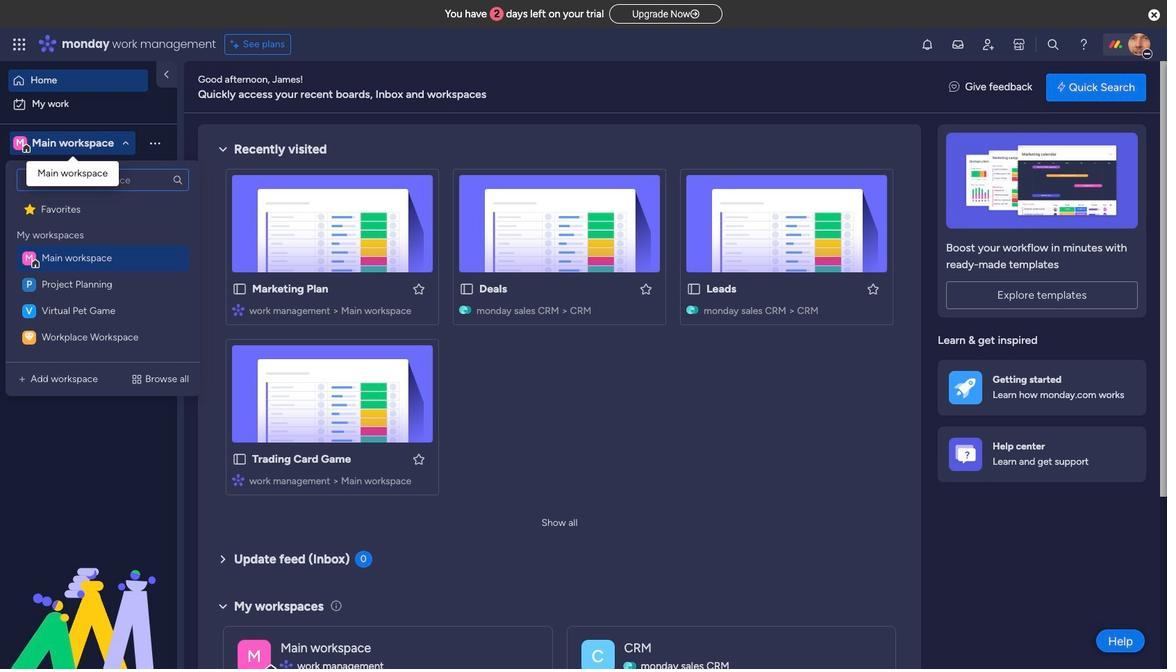 Task type: locate. For each thing, give the bounding box(es) containing it.
workplace workspace element
[[17, 324, 189, 351]]

v2 bolt switch image
[[1058, 80, 1066, 95]]

v2 user feedback image
[[949, 79, 960, 95]]

0 horizontal spatial add to favorites image
[[412, 452, 426, 466]]

0 horizontal spatial add to favorites image
[[412, 282, 426, 296]]

workspace image
[[22, 252, 36, 265], [22, 278, 36, 292], [22, 331, 36, 345], [24, 331, 34, 345], [238, 640, 271, 669], [581, 640, 615, 669]]

dapulse rightstroke image
[[690, 9, 699, 19]]

workspace image inside virtual pet game "element"
[[22, 304, 36, 318]]

service icon image
[[17, 374, 28, 385], [131, 374, 142, 385]]

help image
[[1077, 38, 1091, 51]]

public board image for add to favorites icon to the top
[[459, 281, 475, 297]]

1 horizontal spatial add to favorites image
[[639, 282, 653, 296]]

Search for content search field
[[17, 169, 189, 191]]

lottie animation image
[[0, 529, 177, 669]]

list box
[[14, 169, 192, 351], [0, 190, 177, 451]]

tree grid
[[17, 197, 189, 351]]

2 vertical spatial public board image
[[687, 281, 702, 297]]

update feed image
[[951, 38, 965, 51]]

getting started element
[[938, 360, 1146, 415]]

2 add to favorites image from the left
[[866, 282, 880, 296]]

workspace image inside "project planning" 'element'
[[22, 278, 36, 292]]

see plans image
[[230, 37, 243, 52]]

0 vertical spatial option
[[8, 69, 148, 92]]

1 horizontal spatial add to favorites image
[[866, 282, 880, 296]]

0 element
[[355, 551, 372, 568]]

workspace image
[[13, 135, 27, 151], [22, 304, 36, 318]]

option
[[8, 69, 148, 92], [8, 93, 169, 115], [0, 192, 177, 195]]

dapulse close image
[[1149, 8, 1160, 22]]

1 horizontal spatial service icon image
[[131, 374, 142, 385]]

v2 star 2 image
[[24, 203, 35, 216]]

workspace image for workspace selection element
[[13, 135, 27, 151]]

open update feed (inbox) image
[[215, 551, 231, 568]]

help center element
[[938, 426, 1146, 482]]

1 vertical spatial add to favorites image
[[412, 452, 426, 466]]

close recently visited image
[[215, 141, 231, 158]]

add to favorites image
[[639, 282, 653, 296], [412, 452, 426, 466]]

2 service icon image from the left
[[131, 374, 142, 385]]

1 vertical spatial workspace image
[[22, 304, 36, 318]]

add to favorites image
[[412, 282, 426, 296], [866, 282, 880, 296]]

None search field
[[17, 169, 189, 191]]

james peterson image
[[1128, 33, 1151, 56]]

public board image
[[15, 222, 28, 235], [15, 245, 28, 258], [687, 281, 702, 297]]

0 horizontal spatial service icon image
[[17, 374, 28, 385]]

1 vertical spatial option
[[8, 93, 169, 115]]

quick search results list box
[[215, 158, 905, 512]]

public board image
[[232, 281, 247, 297], [459, 281, 475, 297], [232, 452, 247, 467]]

0 vertical spatial workspace image
[[13, 135, 27, 151]]

Search in workspace field
[[29, 165, 116, 181]]



Task type: vqa. For each thing, say whether or not it's contained in the screenshot.
Password
no



Task type: describe. For each thing, give the bounding box(es) containing it.
search image
[[172, 174, 183, 186]]

invite members image
[[982, 38, 996, 51]]

1 vertical spatial public board image
[[15, 245, 28, 258]]

workspace options image
[[148, 136, 162, 150]]

select product image
[[13, 38, 26, 51]]

favorites element
[[17, 197, 189, 223]]

search everything image
[[1046, 38, 1060, 51]]

0 vertical spatial add to favorites image
[[639, 282, 653, 296]]

workspace image for virtual pet game "element"
[[22, 304, 36, 318]]

close my workspaces image
[[215, 598, 231, 615]]

workspace selection element
[[13, 135, 116, 153]]

1 service icon image from the left
[[17, 374, 28, 385]]

monday marketplace image
[[1012, 38, 1026, 51]]

my workspaces row
[[17, 223, 84, 242]]

project planning element
[[17, 272, 189, 298]]

2 vertical spatial option
[[0, 192, 177, 195]]

notifications image
[[921, 38, 935, 51]]

main workspace element
[[17, 245, 189, 272]]

public board image for leftmost add to favorites icon
[[232, 452, 247, 467]]

1 add to favorites image from the left
[[412, 282, 426, 296]]

virtual pet game element
[[17, 298, 189, 324]]

lottie animation element
[[0, 529, 177, 669]]

templates image image
[[951, 133, 1134, 229]]

0 vertical spatial public board image
[[15, 222, 28, 235]]



